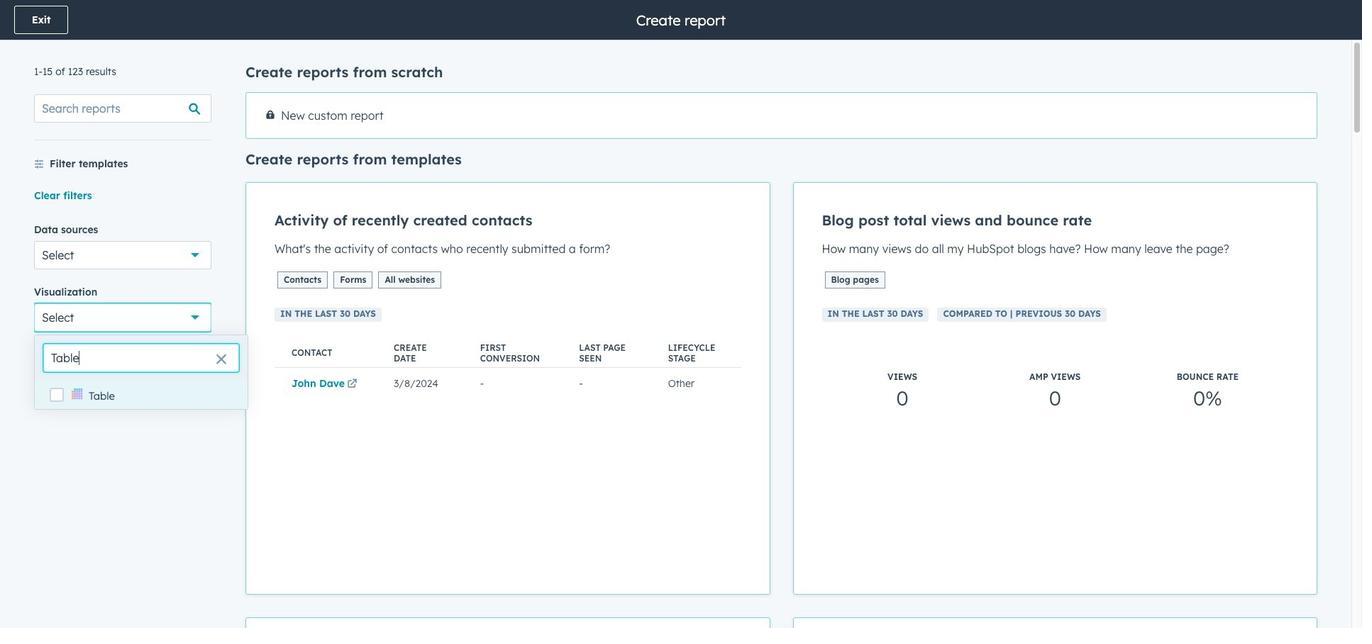 Task type: describe. For each thing, give the bounding box(es) containing it.
0 vertical spatial search search field
[[34, 94, 211, 123]]

link opens in a new window image
[[347, 380, 357, 391]]

page section element
[[0, 0, 1362, 40]]

link opens in a new window image
[[347, 380, 357, 391]]



Task type: locate. For each thing, give the bounding box(es) containing it.
1 vertical spatial search search field
[[43, 344, 239, 372]]

None checkbox
[[245, 182, 770, 595], [793, 182, 1317, 595], [245, 618, 770, 629], [793, 618, 1317, 629], [245, 182, 770, 595], [793, 182, 1317, 595], [245, 618, 770, 629], [793, 618, 1317, 629]]

Search search field
[[34, 94, 211, 123], [43, 344, 239, 372]]

None checkbox
[[245, 92, 1317, 139]]

list box
[[35, 381, 248, 409]]

clear input image
[[216, 355, 227, 366]]



Task type: vqa. For each thing, say whether or not it's contained in the screenshot.
option
yes



